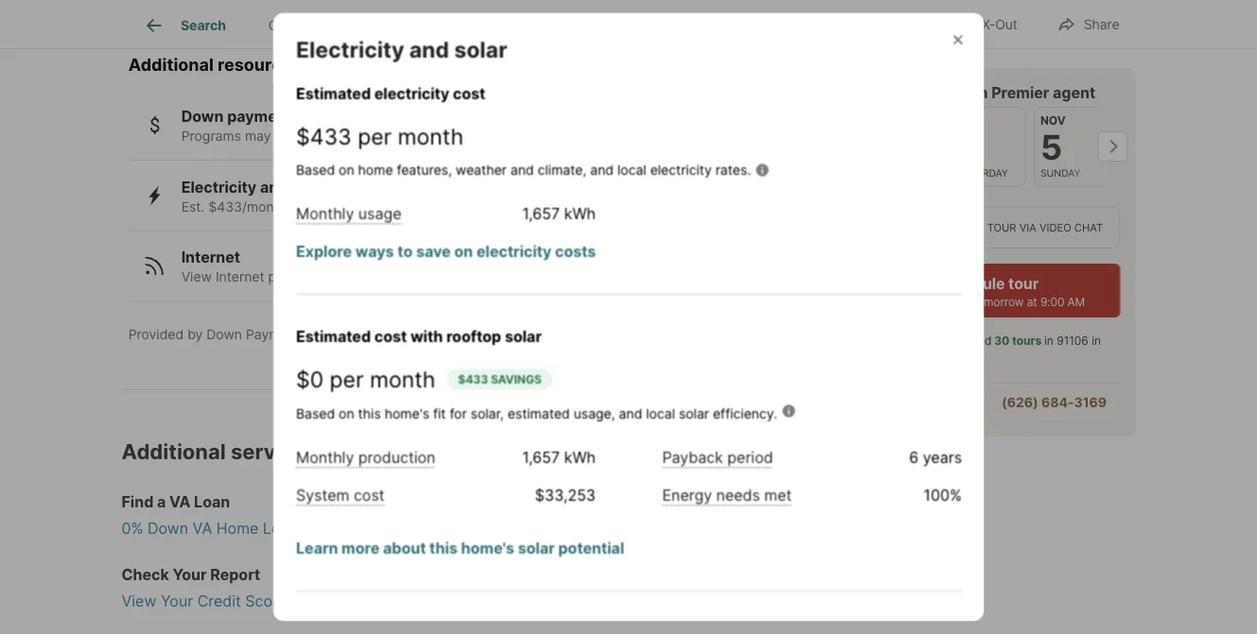 Task type: locate. For each thing, give the bounding box(es) containing it.
1 vertical spatial monthly
[[296, 448, 354, 467]]

month for $433  per month
[[397, 122, 463, 149]]

on right to
[[454, 242, 473, 261]]

va
[[169, 493, 191, 511], [193, 520, 212, 538]]

0 vertical spatial down
[[181, 108, 224, 126]]

additional down search link
[[128, 54, 214, 75]]

down up programs
[[181, 108, 224, 126]]

internet left plans
[[216, 269, 265, 285]]

0 vertical spatial on
[[338, 162, 354, 178]]

2 horizontal spatial this
[[474, 269, 497, 285]]

0 vertical spatial 30
[[994, 335, 1010, 348]]

1 based from the top
[[296, 162, 335, 178]]

30 for days
[[941, 352, 956, 365]]

30 right 'led'
[[994, 335, 1010, 348]]

save inside 'electricity and solar' dialog
[[416, 242, 450, 261]]

1 vertical spatial electricity
[[181, 178, 257, 196]]

on for home's
[[338, 406, 354, 422]]

learn down get
[[296, 539, 338, 558]]

1 vertical spatial 1,657
[[522, 448, 560, 467]]

check
[[122, 566, 169, 584]]

video
[[1040, 221, 1072, 234]]

a right find
[[157, 493, 166, 511]]

va left loan on the bottom left of page
[[169, 493, 191, 511]]

rooftop up $433  savings
[[446, 327, 501, 346]]

0 vertical spatial monthly
[[296, 204, 354, 223]]

$433 up 'explore'
[[327, 199, 361, 215]]

1 vertical spatial this
[[358, 406, 381, 422]]

2 vertical spatial this
[[429, 539, 457, 558]]

per right $0
[[329, 366, 363, 393]]

1 vertical spatial 1,657 kwh
[[522, 448, 595, 467]]

tab
[[349, 3, 491, 48], [491, 3, 642, 48], [642, 3, 734, 48]]

based
[[296, 162, 335, 178], [296, 406, 335, 422]]

may
[[245, 128, 271, 144]]

rooftop inside 'electricity and solar' dialog
[[446, 327, 501, 346]]

1 vertical spatial month
[[369, 366, 435, 393]]

0 vertical spatial 1,657 kwh
[[522, 204, 595, 223]]

1 vertical spatial va
[[193, 520, 212, 538]]

option
[[855, 207, 975, 249]]

1 vertical spatial internet
[[216, 269, 265, 285]]

0 vertical spatial with
[[892, 83, 925, 102]]

1 horizontal spatial more
[[396, 128, 430, 144]]

down right by
[[207, 327, 242, 343]]

for
[[453, 269, 471, 285], [449, 406, 467, 422]]

0 horizontal spatial with
[[364, 199, 391, 215]]

1 horizontal spatial home
[[501, 269, 536, 285]]

1 vertical spatial for
[[449, 406, 467, 422]]

in right tours
[[1044, 335, 1054, 348]]

0 vertical spatial va
[[169, 493, 191, 511]]

2 vertical spatial down
[[148, 520, 188, 538]]

energy
[[662, 486, 712, 505]]

1 horizontal spatial 30
[[994, 335, 1010, 348]]

cost up $0  per month
[[374, 327, 407, 346]]

local right climate,
[[617, 162, 646, 178]]

0 vertical spatial per
[[357, 122, 391, 149]]

system cost
[[296, 486, 384, 505]]

1 in from the left
[[1044, 335, 1054, 348]]

2 vertical spatial on
[[338, 406, 354, 422]]

2 based from the top
[[296, 406, 335, 422]]

home's
[[384, 406, 429, 422], [461, 539, 514, 558]]

1 vertical spatial home's
[[461, 539, 514, 558]]

view your credit score link
[[122, 590, 822, 613]]

tour inside tour via video chat list box
[[987, 221, 1017, 234]]

0 horizontal spatial electricity
[[181, 178, 257, 196]]

provided
[[128, 327, 184, 343]]

estimated
[[296, 84, 370, 102], [296, 327, 370, 346]]

solar,
[[470, 406, 504, 422]]

for right 'fit'
[[449, 406, 467, 422]]

electricity for electricity and solar
[[296, 35, 404, 62]]

1,657 kwh
[[522, 204, 595, 223], [522, 448, 595, 467]]

down inside down payment assistance programs may be available. learn more
[[181, 108, 224, 126]]

100%
[[923, 486, 962, 505]]

$433 for estimated
[[296, 122, 351, 149]]

2 vertical spatial $433
[[458, 372, 488, 386]]

2 estimated from the top
[[296, 327, 370, 346]]

this right about
[[429, 539, 457, 558]]

share button
[[1041, 4, 1136, 43]]

save up 'explore'
[[294, 199, 323, 215]]

providers
[[332, 269, 391, 285]]

kwh for monthly usage
[[564, 204, 595, 223]]

30 inside in the last 30 days
[[941, 352, 956, 365]]

overview tab
[[247, 3, 349, 48]]

in right 91106
[[1092, 335, 1101, 348]]

more up features,
[[396, 128, 430, 144]]

services
[[231, 439, 318, 465]]

in inside in the last 30 days
[[1092, 335, 1101, 348]]

schedule
[[936, 275, 1005, 293]]

0 vertical spatial month
[[397, 122, 463, 149]]

view
[[181, 269, 212, 285], [122, 592, 157, 611]]

0 vertical spatial save
[[294, 199, 323, 215]]

2 1,657 kwh from the top
[[522, 448, 595, 467]]

electricity down the electricity and solar
[[374, 84, 449, 102]]

1 vertical spatial home
[[501, 269, 536, 285]]

share
[[1084, 17, 1120, 33]]

0 vertical spatial additional
[[128, 54, 214, 75]]

loan
[[194, 493, 230, 511]]

month up features,
[[397, 122, 463, 149]]

about
[[383, 539, 426, 558]]

2 kwh from the top
[[564, 448, 595, 467]]

kwh
[[564, 204, 595, 223], [564, 448, 595, 467]]

0 horizontal spatial more
[[341, 539, 379, 558]]

tour
[[1009, 275, 1039, 293]]

learn
[[357, 128, 393, 144], [296, 539, 338, 558]]

for inside internet view internet plans and providers available for this home
[[453, 269, 471, 285]]

1 vertical spatial view
[[122, 592, 157, 611]]

1 horizontal spatial a
[[928, 83, 937, 102]]

1 horizontal spatial home's
[[461, 539, 514, 558]]

down
[[181, 108, 224, 126], [207, 327, 242, 343], [148, 520, 188, 538]]

1 vertical spatial local
[[646, 406, 675, 422]]

electricity and solar
[[296, 35, 507, 62]]

0 vertical spatial estimated
[[296, 84, 370, 102]]

cost for system cost
[[353, 486, 384, 505]]

electricity inside 'electricity and solar est. $433/month, save                  $433 with rooftop solar'
[[181, 178, 257, 196]]

0 horizontal spatial learn
[[296, 539, 338, 558]]

available:
[[918, 295, 968, 309]]

period
[[727, 448, 773, 467]]

for down explore ways to save on electricity costs link
[[453, 269, 471, 285]]

tour with a redfin premier agent
[[855, 83, 1096, 102]]

wattbuy,
[[370, 327, 426, 343]]

1 vertical spatial estimated
[[296, 327, 370, 346]]

2 horizontal spatial with
[[892, 83, 925, 102]]

0 vertical spatial local
[[617, 162, 646, 178]]

fit
[[433, 406, 446, 422]]

2 tab from the left
[[491, 3, 642, 48]]

in the last 30 days
[[898, 335, 1101, 365]]

5
[[1040, 127, 1062, 168]]

met
[[764, 486, 791, 505]]

1 vertical spatial $433
[[327, 199, 361, 215]]

out
[[995, 17, 1018, 33]]

1,657 for monthly usage
[[522, 204, 560, 223]]

years
[[923, 448, 962, 467]]

payment
[[227, 108, 292, 126]]

monthly
[[296, 204, 354, 223], [296, 448, 354, 467]]

and right climate,
[[590, 162, 613, 178]]

0 horizontal spatial save
[[294, 199, 323, 215]]

1 tab from the left
[[349, 3, 491, 48]]

1,657 kwh for monthly production
[[522, 448, 595, 467]]

view inside check your report view your credit score
[[122, 592, 157, 611]]

score
[[245, 592, 287, 611]]

view up by
[[181, 269, 212, 285]]

1,657 down estimated
[[522, 448, 560, 467]]

more down quote
[[341, 539, 379, 558]]

explore ways to save on electricity costs link
[[296, 242, 596, 261]]

electricity and solar dialog
[[273, 13, 984, 635]]

home up "allconnect"
[[501, 269, 536, 285]]

based for based on home features, weather and climate, and local electricity rates.
[[296, 162, 335, 178]]

home down the $433  per month
[[358, 162, 393, 178]]

down right "0%"
[[148, 520, 188, 538]]

additional resources
[[128, 54, 301, 75]]

tab list
[[122, 0, 749, 48]]

0 vertical spatial home's
[[384, 406, 429, 422]]

1 vertical spatial save
[[416, 242, 450, 261]]

0 vertical spatial redfin
[[940, 83, 988, 102]]

credit
[[197, 592, 241, 611]]

0 vertical spatial tour
[[855, 83, 889, 102]]

additional up find
[[122, 439, 226, 465]]

$433 right be
[[296, 122, 351, 149]]

0 vertical spatial this
[[474, 269, 497, 285]]

your down check
[[161, 592, 193, 611]]

learn inside 'electricity and solar' dialog
[[296, 539, 338, 558]]

0 vertical spatial internet
[[181, 248, 240, 267]]

and up the $433/month,
[[260, 178, 288, 196]]

via
[[1019, 221, 1037, 234]]

1 horizontal spatial rooftop
[[446, 327, 501, 346]]

cost up weather
[[453, 84, 485, 102]]

monthly up system
[[296, 448, 354, 467]]

$0
[[296, 366, 323, 393]]

at
[[1027, 295, 1037, 309]]

1 vertical spatial 30
[[941, 352, 956, 365]]

rooftop
[[395, 199, 441, 215], [446, 327, 501, 346]]

available.
[[294, 128, 353, 144]]

0 vertical spatial based
[[296, 162, 335, 178]]

1 vertical spatial tour
[[987, 221, 1017, 234]]

va down loan on the bottom left of page
[[193, 520, 212, 538]]

learn down the assistance
[[357, 128, 393, 144]]

x-out
[[982, 17, 1018, 33]]

0 vertical spatial view
[[181, 269, 212, 285]]

your up credit
[[173, 566, 207, 584]]

led
[[975, 335, 992, 348]]

payback period
[[662, 448, 773, 467]]

this
[[474, 269, 497, 285], [358, 406, 381, 422], [429, 539, 457, 558]]

additional for additional resources
[[128, 54, 214, 75]]

0 vertical spatial 1,657
[[522, 204, 560, 223]]

explore
[[296, 242, 351, 261]]

monthly up 'explore'
[[296, 204, 354, 223]]

be
[[275, 128, 291, 144]]

last
[[919, 352, 938, 365]]

0 vertical spatial kwh
[[564, 204, 595, 223]]

estimated for estimated electricity cost
[[296, 84, 370, 102]]

on down $0  per month
[[338, 406, 354, 422]]

resources
[[218, 54, 301, 75]]

by
[[187, 327, 203, 343]]

30
[[994, 335, 1010, 348], [941, 352, 956, 365]]

1 horizontal spatial save
[[416, 242, 450, 261]]

1 vertical spatial your
[[161, 592, 193, 611]]

0 vertical spatial electricity
[[296, 35, 404, 62]]

electricity for electricity and solar est. $433/month, save                  $433 with rooftop solar
[[181, 178, 257, 196]]

and up the estimated electricity cost
[[409, 35, 449, 62]]

30 down agents
[[941, 352, 956, 365]]

rooftop down features,
[[395, 199, 441, 215]]

1 vertical spatial kwh
[[564, 448, 595, 467]]

1 horizontal spatial with
[[410, 327, 443, 346]]

1 vertical spatial additional
[[122, 439, 226, 465]]

month
[[397, 122, 463, 149], [369, 366, 435, 393]]

1 vertical spatial with
[[364, 199, 391, 215]]

electricity up est.
[[181, 178, 257, 196]]

electricity inside dialog
[[296, 35, 404, 62]]

1 vertical spatial electricity
[[650, 162, 711, 178]]

internet down est.
[[181, 248, 240, 267]]

based on home features, weather and climate, and local electricity rates.
[[296, 162, 751, 178]]

a left the premier
[[928, 83, 937, 102]]

$433  savings
[[458, 372, 541, 386]]

2 horizontal spatial electricity
[[650, 162, 711, 178]]

redfin left the premier
[[940, 83, 988, 102]]

this down explore ways to save on electricity costs on the top left
[[474, 269, 497, 285]]

2 monthly from the top
[[296, 448, 354, 467]]

per down the estimated electricity cost
[[357, 122, 391, 149]]

0 vertical spatial your
[[173, 566, 207, 584]]

1 vertical spatial per
[[329, 366, 363, 393]]

0 horizontal spatial view
[[122, 592, 157, 611]]

save up available
[[416, 242, 450, 261]]

learn more about this home's solar potential
[[296, 539, 624, 558]]

1 estimated from the top
[[296, 84, 370, 102]]

on up 'electricity and solar est. $433/month, save                  $433 with rooftop solar'
[[338, 162, 354, 178]]

1,657
[[522, 204, 560, 223], [522, 448, 560, 467]]

1,657 down based on home features, weather and climate, and local electricity rates.
[[522, 204, 560, 223]]

1 vertical spatial a
[[157, 493, 166, 511]]

view down check
[[122, 592, 157, 611]]

cost
[[453, 84, 485, 102], [374, 327, 407, 346], [353, 486, 384, 505]]

tour via video chat list box
[[855, 207, 1121, 249]]

in
[[1044, 335, 1054, 348], [1092, 335, 1101, 348]]

home's left 'fit'
[[384, 406, 429, 422]]

month down wattbuy,
[[369, 366, 435, 393]]

potential
[[558, 539, 624, 558]]

1 vertical spatial rooftop
[[446, 327, 501, 346]]

2 1,657 from the top
[[522, 448, 560, 467]]

local up the 'payback'
[[646, 406, 675, 422]]

1 kwh from the top
[[564, 204, 595, 223]]

cost up quote
[[353, 486, 384, 505]]

0 horizontal spatial electricity
[[374, 84, 449, 102]]

kwh up $33,253
[[564, 448, 595, 467]]

tour for tour with a redfin premier agent
[[855, 83, 889, 102]]

0 horizontal spatial tour
[[855, 83, 889, 102]]

2 vertical spatial cost
[[353, 486, 384, 505]]

electricity
[[374, 84, 449, 102], [650, 162, 711, 178], [476, 242, 551, 261]]

0 horizontal spatial a
[[157, 493, 166, 511]]

and right wattbuy,
[[430, 327, 453, 343]]

0 horizontal spatial in
[[1044, 335, 1054, 348]]

local
[[617, 162, 646, 178], [646, 406, 675, 422]]

1 vertical spatial more
[[341, 539, 379, 558]]

this down $0  per month
[[358, 406, 381, 422]]

1 1,657 from the top
[[522, 204, 560, 223]]

estimated up $0
[[296, 327, 370, 346]]

0 vertical spatial rooftop
[[395, 199, 441, 215]]

cost for estimated cost with rooftop solar
[[374, 327, 407, 346]]

redfin agents led 30 tours in 91106
[[898, 335, 1089, 348]]

0 horizontal spatial home
[[358, 162, 393, 178]]

and down 'explore'
[[305, 269, 329, 285]]

home inside internet view internet plans and providers available for this home
[[501, 269, 536, 285]]

estimated up the assistance
[[296, 84, 370, 102]]

1 vertical spatial cost
[[374, 327, 407, 346]]

redfin up the in the right bottom of the page
[[898, 335, 933, 348]]

electricity left costs
[[476, 242, 551, 261]]

tour
[[855, 83, 889, 102], [987, 221, 1017, 234]]

based up 'electricity and solar est. $433/month, save                  $433 with rooftop solar'
[[296, 162, 335, 178]]

1 horizontal spatial tour
[[987, 221, 1017, 234]]

1 horizontal spatial view
[[181, 269, 212, 285]]

$433 up solar,
[[458, 372, 488, 386]]

internet
[[181, 248, 240, 267], [216, 269, 265, 285]]

allconnect
[[457, 327, 525, 343]]

0 vertical spatial $433
[[296, 122, 351, 149]]

2 in from the left
[[1092, 335, 1101, 348]]

usage
[[358, 204, 401, 223]]

0 vertical spatial home
[[358, 162, 393, 178]]

0 horizontal spatial 30
[[941, 352, 956, 365]]

electricity and solar element
[[296, 13, 530, 63]]

None button
[[866, 106, 942, 188], [1034, 107, 1110, 187], [866, 106, 942, 188], [1034, 107, 1110, 187]]

electricity
[[296, 35, 404, 62], [181, 178, 257, 196]]

1,657 kwh up costs
[[522, 204, 595, 223]]

0 vertical spatial for
[[453, 269, 471, 285]]

electricity left rates.
[[650, 162, 711, 178]]

down inside find a va loan 0% down va home loans: get quote
[[148, 520, 188, 538]]

1 monthly from the top
[[296, 204, 354, 223]]

1 1,657 kwh from the top
[[522, 204, 595, 223]]

per for $0
[[329, 366, 363, 393]]

0 vertical spatial cost
[[453, 84, 485, 102]]

1 horizontal spatial learn
[[357, 128, 393, 144]]

tab list containing search
[[122, 0, 749, 48]]

based down $0
[[296, 406, 335, 422]]

1 vertical spatial redfin
[[898, 335, 933, 348]]

kwh up costs
[[564, 204, 595, 223]]

home's up "view your credit score" link
[[461, 539, 514, 558]]

1,657 kwh up $33,253
[[522, 448, 595, 467]]

view inside internet view internet plans and providers available for this home
[[181, 269, 212, 285]]

electricity down overview
[[296, 35, 404, 62]]

save
[[294, 199, 323, 215], [416, 242, 450, 261]]

0 horizontal spatial home's
[[384, 406, 429, 422]]

0 vertical spatial learn
[[357, 128, 393, 144]]

1 horizontal spatial electricity
[[476, 242, 551, 261]]



Task type: describe. For each thing, give the bounding box(es) containing it.
next
[[890, 295, 915, 309]]

based on this home's fit for solar, estimated usage, and local solar efficiency.
[[296, 406, 777, 422]]

explore ways to save on electricity costs
[[296, 242, 596, 261]]

home
[[216, 520, 259, 538]]

premier
[[992, 83, 1049, 102]]

efficiency.
[[713, 406, 777, 422]]

$0  per month
[[296, 366, 435, 393]]

with inside 'electricity and solar est. $433/month, save                  $433 with rooftop solar'
[[364, 199, 391, 215]]

684-
[[1042, 395, 1074, 411]]

down payment assistance programs may be available. learn more
[[181, 108, 430, 144]]

to
[[397, 242, 412, 261]]

and right usage,
[[619, 406, 642, 422]]

$433 inside 'electricity and solar est. $433/month, save                  $433 with rooftop solar'
[[327, 199, 361, 215]]

internet view internet plans and providers available for this home
[[181, 248, 536, 285]]

3169
[[1074, 395, 1107, 411]]

0 vertical spatial electricity
[[374, 84, 449, 102]]

$33,253
[[535, 486, 595, 505]]

est.
[[181, 199, 205, 215]]

and inside 'electricity and solar est. $433/month, save                  $433 with rooftop solar'
[[260, 178, 288, 196]]

schedule tour next available: tomorrow at 9:00 am
[[890, 275, 1085, 309]]

kwh for monthly production
[[564, 448, 595, 467]]

and inside electricity and solar element
[[409, 35, 449, 62]]

climate,
[[537, 162, 586, 178]]

agent
[[1053, 83, 1096, 102]]

search
[[181, 17, 226, 33]]

0% down va home loans: get quote link
[[122, 518, 822, 540]]

a inside find a va loan 0% down va home loans: get quote
[[157, 493, 166, 511]]

$433/month,
[[208, 199, 291, 215]]

plans
[[268, 269, 302, 285]]

advertisement
[[628, 498, 706, 512]]

tour via video chat
[[987, 221, 1103, 234]]

monthly for monthly usage
[[296, 204, 354, 223]]

learn more about this home's solar potential link
[[296, 539, 624, 558]]

0 horizontal spatial redfin
[[898, 335, 933, 348]]

2 vertical spatial electricity
[[476, 242, 551, 261]]

next image
[[1098, 132, 1128, 162]]

estimated
[[507, 406, 570, 422]]

tomorrow
[[971, 295, 1024, 309]]

30 for tours
[[994, 335, 1010, 348]]

0 vertical spatial a
[[928, 83, 937, 102]]

1 horizontal spatial this
[[429, 539, 457, 558]]

more inside 'electricity and solar' dialog
[[341, 539, 379, 558]]

$433  per month
[[296, 122, 463, 149]]

system cost link
[[296, 486, 384, 505]]

(626) 684-3169
[[1002, 395, 1107, 411]]

get
[[314, 520, 340, 538]]

and inside internet view internet plans and providers available for this home
[[305, 269, 329, 285]]

am
[[1068, 295, 1085, 309]]

9:00
[[1041, 295, 1065, 309]]

rates.
[[715, 162, 751, 178]]

1 vertical spatial on
[[454, 242, 473, 261]]

on for features,
[[338, 162, 354, 178]]

(626) 684-3169 link
[[1002, 395, 1107, 411]]

monthly usage
[[296, 204, 401, 223]]

energy needs met link
[[662, 486, 791, 505]]

overview
[[268, 17, 327, 33]]

$433 for $0
[[458, 372, 488, 386]]

tours
[[1012, 335, 1042, 348]]

payment
[[246, 327, 301, 343]]

ways
[[355, 242, 394, 261]]

provided by down payment resource, wattbuy, and allconnect
[[128, 327, 525, 343]]

resource,
[[304, 327, 367, 343]]

monthly production link
[[296, 448, 435, 467]]

quote
[[344, 520, 388, 538]]

learn inside down payment assistance programs may be available. learn more
[[357, 128, 393, 144]]

weather
[[455, 162, 506, 178]]

and left climate,
[[510, 162, 534, 178]]

(626)
[[1002, 395, 1039, 411]]

chat
[[1075, 221, 1103, 234]]

0 horizontal spatial this
[[358, 406, 381, 422]]

days
[[959, 352, 984, 365]]

report
[[210, 566, 260, 584]]

usage,
[[573, 406, 615, 422]]

nov
[[1040, 114, 1065, 128]]

estimated electricity cost
[[296, 84, 485, 102]]

0 horizontal spatial va
[[169, 493, 191, 511]]

more inside down payment assistance programs may be available. learn more
[[396, 128, 430, 144]]

Saturday button
[[950, 107, 1026, 187]]

rooftop inside 'electricity and solar est. $433/month, save                  $433 with rooftop solar'
[[395, 199, 441, 215]]

energy needs met
[[662, 486, 791, 505]]

1,657 for monthly production
[[522, 448, 560, 467]]

costs
[[555, 242, 596, 261]]

assistance
[[296, 108, 376, 126]]

monthly for monthly production
[[296, 448, 354, 467]]

based for based on this home's fit for solar, estimated usage, and local solar efficiency.
[[296, 406, 335, 422]]

system
[[296, 486, 349, 505]]

the
[[898, 352, 916, 365]]

monthly production
[[296, 448, 435, 467]]

1 vertical spatial down
[[207, 327, 242, 343]]

91106
[[1057, 335, 1089, 348]]

savings
[[490, 372, 541, 386]]

additional for additional services
[[122, 439, 226, 465]]

with inside 'electricity and solar' dialog
[[410, 327, 443, 346]]

tour for tour via video chat
[[987, 221, 1017, 234]]

needs
[[716, 486, 760, 505]]

estimated cost with rooftop solar
[[296, 327, 541, 346]]

estimated for estimated cost with rooftop solar
[[296, 327, 370, 346]]

saturday
[[957, 167, 1008, 179]]

this inside internet view internet plans and providers available for this home
[[474, 269, 497, 285]]

1,657 kwh for monthly usage
[[522, 204, 595, 223]]

per for $433
[[357, 122, 391, 149]]

home inside 'electricity and solar' dialog
[[358, 162, 393, 178]]

check your report view your credit score
[[122, 566, 287, 611]]

x-out button
[[939, 4, 1034, 43]]

3 tab from the left
[[642, 3, 734, 48]]

for inside 'electricity and solar' dialog
[[449, 406, 467, 422]]

programs
[[181, 128, 241, 144]]

search link
[[143, 14, 226, 37]]

1 horizontal spatial redfin
[[940, 83, 988, 102]]

month for $0  per month
[[369, 366, 435, 393]]

find
[[122, 493, 154, 511]]

save inside 'electricity and solar est. $433/month, save                  $433 with rooftop solar'
[[294, 199, 323, 215]]



Task type: vqa. For each thing, say whether or not it's contained in the screenshot.
topmost employed
no



